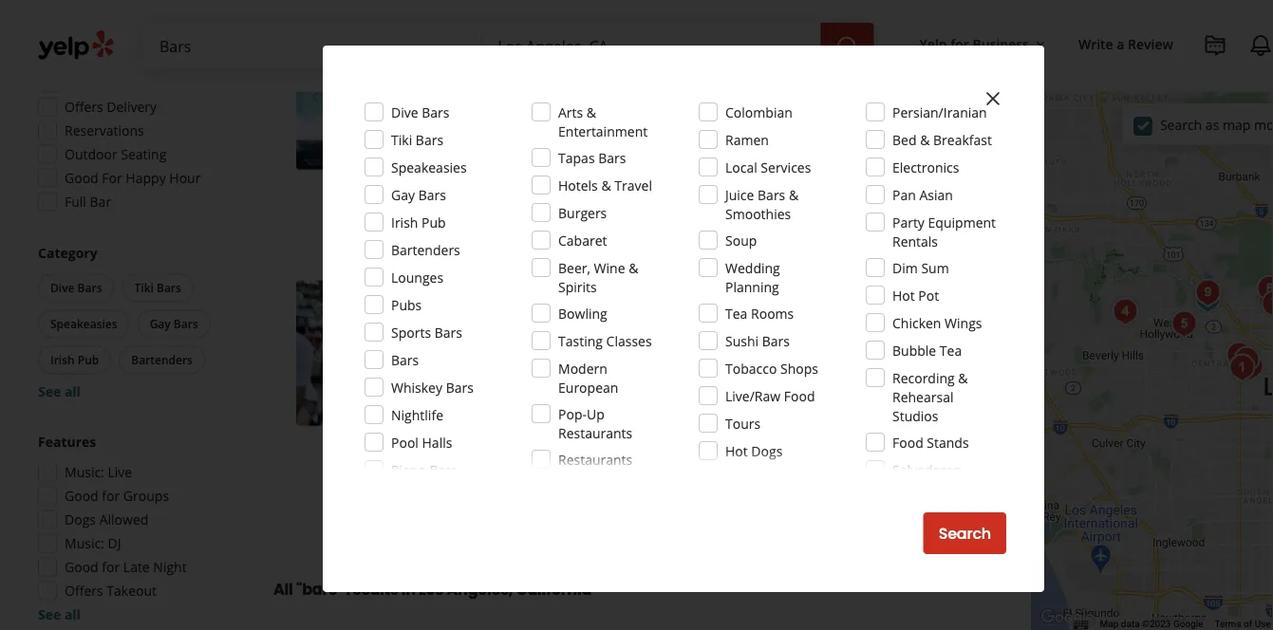 Task type: describe. For each thing, give the bounding box(es) containing it.
gay inside search "dialog"
[[391, 186, 415, 204]]

vegan friendly
[[601, 398, 689, 416]]

groups
[[123, 487, 169, 505]]

pub inside button
[[78, 352, 99, 368]]

for…"
[[588, 465, 621, 483]]

dollarita's® back! enjoy at your favorite applebee's. read more
[[481, 141, 765, 178]]

group containing category
[[34, 244, 236, 401]]

offers for offers takeout
[[65, 582, 103, 600]]

beer, wine & spirits
[[559, 259, 639, 296]]

juice bars & smoothies
[[726, 186, 799, 223]]

close image
[[982, 87, 1005, 110]]

business
[[973, 35, 1030, 53]]

rentals
[[893, 232, 939, 250]]

for for business
[[951, 35, 970, 53]]

all for features
[[64, 606, 81, 624]]

map data ©2023 google
[[1101, 619, 1204, 630]]

arts district
[[555, 342, 627, 360]]

irish inside search "dialog"
[[391, 213, 418, 231]]

category
[[38, 244, 97, 262]]

0 horizontal spatial the
[[528, 465, 548, 483]]

website
[[893, 508, 953, 530]]

good for happy hour
[[65, 169, 201, 187]]

1 vertical spatial delivery
[[608, 214, 653, 229]]

pop-up restaurants
[[559, 405, 633, 442]]

sushi bars
[[726, 332, 790, 350]]

0 vertical spatial place
[[791, 446, 824, 464]]

speakeasies inside button
[[50, 316, 117, 332]]

1 vertical spatial in
[[402, 579, 416, 600]]

stands
[[928, 434, 970, 452]]

mo
[[1255, 116, 1274, 134]]

2 or from the left
[[919, 446, 932, 464]]

16 checkmark v2 image
[[589, 213, 604, 229]]

travel
[[615, 176, 653, 194]]

night
[[153, 559, 187, 577]]

warwick image
[[1190, 281, 1228, 319]]

eat
[[896, 446, 915, 464]]

grill
[[572, 24, 612, 50]]

back!
[[581, 141, 616, 159]]

0 horizontal spatial and
[[568, 446, 592, 464]]

tasting
[[559, 332, 603, 350]]

california
[[516, 579, 592, 600]]

(286
[[598, 312, 625, 330]]

4.0 link
[[575, 310, 594, 330]]

apb image
[[1166, 305, 1204, 343]]

nightlife
[[391, 406, 444, 424]]

tiki inside button
[[134, 280, 154, 296]]

equipment
[[929, 213, 997, 231]]

view
[[853, 508, 889, 530]]

seating
[[121, 145, 167, 163]]

of
[[1244, 619, 1253, 630]]

see all for category
[[38, 383, 81, 401]]

speakeasies button
[[38, 310, 130, 339]]

irish inside button
[[50, 352, 75, 368]]

0 vertical spatial a
[[1117, 35, 1125, 53]]

search dialog
[[0, 0, 1274, 631]]

2 slideshow element from the top
[[296, 281, 442, 426]]

tapas bars
[[559, 149, 626, 167]]

scene
[[486, 446, 522, 464]]

good for good for groups
[[65, 487, 98, 505]]

©2023
[[1143, 619, 1172, 630]]

colorful!
[[596, 446, 646, 464]]

dive bars inside button
[[50, 280, 102, 296]]

for for late
[[102, 559, 120, 577]]

beer,
[[559, 259, 591, 277]]

1 horizontal spatial is
[[525, 446, 535, 464]]

11:30
[[535, 371, 569, 389]]

offers delivery
[[65, 98, 157, 116]]

sports bars
[[391, 323, 463, 342]]

studios
[[893, 407, 939, 425]]

all for category
[[64, 383, 81, 401]]

applebee's grill + bar image
[[296, 24, 442, 170]]

0 vertical spatial takeout
[[687, 214, 732, 229]]

drugstore cowboy image
[[1256, 285, 1274, 323]]

bubble
[[893, 342, 937, 360]]

arts for arts district
[[555, 342, 580, 360]]

1 or from the left
[[879, 446, 892, 464]]

tiki bars inside button
[[134, 280, 181, 296]]

wine
[[594, 259, 626, 277]]

music: for music: dj
[[65, 535, 104, 553]]

applebee's grill + bar
[[465, 24, 666, 50]]

0 horizontal spatial food
[[784, 387, 816, 405]]

next image
[[412, 86, 435, 108]]

until midnight
[[504, 91, 591, 109]]

cocktail bars link
[[465, 341, 547, 360]]

see all button for category
[[38, 383, 81, 401]]

map
[[1101, 619, 1119, 630]]

music: for music: live
[[65, 464, 104, 482]]

0 vertical spatial delivery
[[107, 98, 157, 116]]

see all for features
[[38, 606, 81, 624]]

use
[[1256, 619, 1272, 630]]

1 horizontal spatial the
[[883, 427, 903, 445]]

party equipment rentals
[[893, 213, 997, 250]]

chicken
[[893, 314, 942, 332]]

tiki bars inside search "dialog"
[[391, 131, 444, 149]]

good for good for late night
[[65, 559, 98, 577]]

terms of use link
[[1215, 619, 1272, 630]]

hot for hot dogs
[[726, 442, 748, 460]]

potions & poisons image
[[1224, 349, 1262, 387]]

pool halls
[[391, 434, 453, 452]]

bar next door image
[[1107, 293, 1145, 331]]

& for recording
[[959, 369, 969, 387]]

asian
[[920, 186, 954, 204]]

love
[[758, 427, 784, 445]]

yelp
[[920, 35, 948, 53]]

1 vertical spatial takeout
[[107, 582, 157, 600]]

tapas
[[559, 149, 595, 167]]

as
[[1206, 116, 1220, 134]]

smoothies
[[726, 205, 792, 223]]

2 horizontal spatial and
[[936, 427, 959, 445]]

juice
[[726, 186, 755, 204]]

irish pub inside search "dialog"
[[391, 213, 446, 231]]

truly la image
[[296, 281, 442, 426]]

group containing features
[[32, 433, 236, 625]]

search image
[[837, 35, 859, 58]]

pool
[[391, 434, 419, 452]]

see for category
[[38, 383, 61, 401]]

0 horizontal spatial more
[[624, 465, 659, 483]]

tiki bars button
[[122, 274, 194, 303]]

1 slideshow element from the top
[[296, 24, 442, 170]]

0 horizontal spatial pm
[[164, 74, 184, 92]]

irish pub inside button
[[50, 352, 99, 368]]

party
[[893, 213, 925, 231]]

friendly for vegan friendly
[[642, 398, 689, 416]]

planning
[[726, 278, 780, 296]]

dive inside button
[[50, 280, 75, 296]]

16 vegan v2 image
[[582, 399, 597, 414]]

2 until from the top
[[504, 371, 532, 389]]

pan
[[893, 186, 917, 204]]

this
[[486, 465, 511, 483]]

data
[[1122, 619, 1141, 630]]

seoul salon restaurant & bar image
[[1229, 342, 1267, 380]]

see for features
[[38, 606, 61, 624]]

1 restaurants from the top
[[559, 424, 633, 442]]

your
[[534, 160, 562, 178]]

write
[[1079, 35, 1114, 53]]

breakfast
[[934, 131, 993, 149]]

tours
[[726, 415, 761, 433]]

arts & entertainment
[[559, 103, 648, 140]]

tu madre - los feliz image
[[1251, 270, 1274, 308]]

for
[[102, 169, 122, 187]]

2 restaurants from the top
[[559, 451, 633, 469]]

gangnam pocha image
[[1221, 337, 1259, 375]]

allowed
[[99, 511, 149, 529]]

dive bars inside search "dialog"
[[391, 103, 450, 121]]

cabaret
[[559, 231, 608, 249]]

drink
[[843, 446, 875, 464]]

previous image for applebee's grill + bar 'image'
[[304, 86, 327, 108]]

"came here about three times and i'm so in love with this place, the vibe and scene is cute and colorful! if you want a laid back place to drink or eat or both. this is the place for…"
[[486, 427, 968, 483]]

1 vertical spatial bar
[[90, 193, 111, 211]]

google
[[1174, 619, 1204, 630]]

live/raw food
[[726, 387, 816, 405]]

bartenders inside bartenders button
[[131, 352, 193, 368]]

bars inside button
[[157, 280, 181, 296]]

0 horizontal spatial is
[[515, 465, 524, 483]]

& inside beer, wine & spirits
[[629, 259, 639, 277]]

los
[[419, 579, 444, 600]]

r bar image
[[1232, 348, 1270, 386]]

bartenders inside search "dialog"
[[391, 241, 461, 259]]

good for good for happy hour
[[65, 169, 98, 187]]

cocktail
[[469, 342, 515, 358]]

this
[[817, 427, 840, 445]]

offers for offers delivery
[[65, 98, 103, 116]]

sushi
[[726, 332, 759, 350]]

tobacco shops
[[726, 360, 819, 378]]



Task type: locate. For each thing, give the bounding box(es) containing it.
0 vertical spatial see
[[38, 383, 61, 401]]

see all button down 'offers takeout'
[[38, 606, 81, 624]]

outdoor left seating
[[484, 214, 531, 229]]

tiki bars up gay bars button
[[134, 280, 181, 296]]

& inside arts & entertainment
[[587, 103, 597, 121]]

0 vertical spatial dogs
[[752, 442, 783, 460]]

yelp for business
[[920, 35, 1030, 53]]

and up you
[[676, 427, 700, 445]]

european
[[559, 379, 619, 397]]

0 vertical spatial irish
[[391, 213, 418, 231]]

full bar
[[65, 193, 111, 211]]

vibe
[[907, 427, 932, 445]]

1 horizontal spatial a
[[1117, 35, 1125, 53]]

& left travel
[[602, 176, 611, 194]]

+
[[617, 24, 628, 50]]

cocktail bars
[[469, 342, 543, 358]]

arts up 11:30
[[555, 342, 580, 360]]

a inside "came here about three times and i'm so in love with this place, the vibe and scene is cute and colorful! if you want a laid back place to drink or eat or both. this is the place for…"
[[722, 446, 729, 464]]

speakeasies
[[391, 158, 467, 176], [50, 316, 117, 332]]

2 good from the top
[[65, 487, 98, 505]]

dogs inside search "dialog"
[[752, 442, 783, 460]]

restaurants
[[559, 424, 633, 442], [559, 451, 633, 469]]

0 horizontal spatial pub
[[78, 352, 99, 368]]

see all down 'offers takeout'
[[38, 606, 81, 624]]

pm right 4:10
[[164, 74, 184, 92]]

gay bars up lounges
[[391, 186, 446, 204]]

dogs left with
[[752, 442, 783, 460]]

all down irish pub button
[[64, 383, 81, 401]]

1 horizontal spatial outdoor
[[484, 214, 531, 229]]

(286 reviews)
[[598, 312, 679, 330]]

& up entertainment
[[587, 103, 597, 121]]

1 good from the top
[[65, 169, 98, 187]]

more inside the dollarita's® back! enjoy at your favorite applebee's. read more
[[731, 160, 765, 178]]

more up juice
[[731, 160, 765, 178]]

wings
[[945, 314, 983, 332]]

terms
[[1215, 619, 1242, 630]]

offers takeout
[[65, 582, 157, 600]]

0 vertical spatial music:
[[65, 464, 104, 482]]

1 all from the top
[[64, 383, 81, 401]]

tea down wings
[[940, 342, 963, 360]]

tiki inside search "dialog"
[[391, 131, 412, 149]]

see all down irish pub button
[[38, 383, 81, 401]]

music: dj
[[65, 535, 121, 553]]

i'm
[[703, 427, 722, 445]]

0 horizontal spatial dogs
[[65, 511, 96, 529]]

bartenders up lounges
[[391, 241, 461, 259]]

search down 'salvadoran'
[[939, 523, 992, 545]]

see
[[38, 383, 61, 401], [38, 606, 61, 624]]

modern
[[559, 360, 608, 378]]

features
[[38, 433, 96, 451]]

pub down 'speakeasies' button
[[78, 352, 99, 368]]

0 vertical spatial the
[[883, 427, 903, 445]]

classes
[[607, 332, 652, 350]]

1 vertical spatial group
[[34, 244, 236, 401]]

1 see all from the top
[[38, 383, 81, 401]]

0 horizontal spatial bartenders
[[131, 352, 193, 368]]

bartenders
[[391, 241, 461, 259], [131, 352, 193, 368]]

in left los
[[402, 579, 416, 600]]

& inside recording & rehearsal studios
[[959, 369, 969, 387]]

1 vertical spatial place
[[552, 465, 584, 483]]

1 horizontal spatial hot
[[893, 286, 916, 304]]

1 vertical spatial outdoor
[[484, 214, 531, 229]]

full
[[65, 193, 86, 211]]

& down services
[[789, 186, 799, 204]]

0 vertical spatial for
[[951, 35, 970, 53]]

0 horizontal spatial outdoor
[[65, 145, 117, 163]]

1 vertical spatial see all
[[38, 606, 81, 624]]

0 vertical spatial outdoor
[[65, 145, 117, 163]]

restaurants down about
[[559, 451, 633, 469]]

0 vertical spatial previous image
[[304, 86, 327, 108]]

1 vertical spatial hot
[[726, 442, 748, 460]]

bowling
[[559, 304, 608, 323]]

1 vertical spatial slideshow element
[[296, 281, 442, 426]]

1 see from the top
[[38, 383, 61, 401]]

1 horizontal spatial place
[[791, 446, 824, 464]]

arts up entertainment
[[559, 103, 583, 121]]

1 horizontal spatial irish
[[391, 213, 418, 231]]

1 vertical spatial dogs
[[65, 511, 96, 529]]

or down 'vibe'
[[919, 446, 932, 464]]

0 horizontal spatial hot
[[726, 442, 748, 460]]

irish pub up lounges
[[391, 213, 446, 231]]

1 vertical spatial search
[[939, 523, 992, 545]]

rehearsal
[[893, 388, 954, 406]]

local services
[[726, 158, 812, 176]]

music: left dj
[[65, 535, 104, 553]]

food down shops at the right of page
[[784, 387, 816, 405]]

for right "yelp"
[[951, 35, 970, 53]]

tiki down next icon
[[391, 131, 412, 149]]

irish pub
[[391, 213, 446, 231], [50, 352, 99, 368]]

& inside juice bars & smoothies
[[789, 186, 799, 204]]

so
[[726, 427, 740, 445]]

speakeasies down dive bars button
[[50, 316, 117, 332]]

good for groups
[[65, 487, 169, 505]]

1 horizontal spatial and
[[676, 427, 700, 445]]

halls
[[422, 434, 453, 452]]

place down cute
[[552, 465, 584, 483]]

gay
[[391, 186, 415, 204], [150, 316, 171, 332]]

user actions element
[[905, 24, 1274, 141]]

1 horizontal spatial gay
[[391, 186, 415, 204]]

1 vertical spatial tea
[[940, 342, 963, 360]]

tea up sushi
[[726, 304, 748, 323]]

0 vertical spatial food
[[784, 387, 816, 405]]

1 horizontal spatial or
[[919, 446, 932, 464]]

1 horizontal spatial pm
[[573, 371, 593, 389]]

previous image for the truly la image
[[304, 342, 327, 365]]

group
[[32, 43, 236, 217], [34, 244, 236, 401], [32, 433, 236, 625]]

0 vertical spatial bar
[[633, 24, 666, 50]]

0 horizontal spatial gay
[[150, 316, 171, 332]]

yelp for business button
[[913, 27, 1056, 61]]

1 vertical spatial gay bars
[[150, 316, 198, 332]]

1 vertical spatial is
[[515, 465, 524, 483]]

a left 'laid'
[[722, 446, 729, 464]]

1 see all button from the top
[[38, 383, 81, 401]]

0 vertical spatial all
[[64, 383, 81, 401]]

good down "music: live"
[[65, 487, 98, 505]]

restaurants down up
[[559, 424, 633, 442]]

1 horizontal spatial delivery
[[608, 214, 653, 229]]

tiki-ti cocktail lounge image
[[1253, 282, 1274, 320]]

see all
[[38, 383, 81, 401], [38, 606, 81, 624]]

for inside 'button'
[[951, 35, 970, 53]]

pop-
[[559, 405, 587, 423]]

& right recording
[[959, 369, 969, 387]]

in inside "came here about three times and i'm so in love with this place, the vibe and scene is cute and colorful! if you want a laid back place to drink or eat or both. this is the place for…"
[[743, 427, 755, 445]]

outdoor seating
[[65, 145, 167, 163]]

dive bars button
[[38, 274, 114, 303]]

1 vertical spatial gay
[[150, 316, 171, 332]]

1 horizontal spatial food
[[893, 434, 924, 452]]

offers up reservations
[[65, 98, 103, 116]]

0 vertical spatial dive bars
[[391, 103, 450, 121]]

1 vertical spatial offers
[[65, 582, 103, 600]]

for up dogs allowed
[[102, 487, 120, 505]]

0 vertical spatial irish pub
[[391, 213, 446, 231]]

0 horizontal spatial delivery
[[107, 98, 157, 116]]

1 vertical spatial previous image
[[304, 342, 327, 365]]

1 vertical spatial see
[[38, 606, 61, 624]]

0 vertical spatial group
[[32, 43, 236, 217]]

more link
[[624, 465, 659, 483]]

good up full
[[65, 169, 98, 187]]

offers down good for late night
[[65, 582, 103, 600]]

0 horizontal spatial irish
[[50, 352, 75, 368]]

dj
[[108, 535, 121, 553]]

for up 'offers takeout'
[[102, 559, 120, 577]]

pm
[[164, 74, 184, 92], [573, 371, 593, 389]]

or left eat
[[879, 446, 892, 464]]

and up both. at the bottom right
[[936, 427, 959, 445]]

place down with
[[791, 446, 824, 464]]

2 offers from the top
[[65, 582, 103, 600]]

food
[[784, 387, 816, 405], [893, 434, 924, 452]]

1 vertical spatial irish
[[50, 352, 75, 368]]

1 friendly from the left
[[508, 398, 555, 416]]

see all button down irish pub button
[[38, 383, 81, 401]]

dim
[[893, 259, 918, 277]]

takeout down late
[[107, 582, 157, 600]]

outdoor
[[65, 145, 117, 163], [484, 214, 531, 229]]

16 chevron down v2 image
[[1034, 37, 1049, 52]]

a
[[1117, 35, 1125, 53], [722, 446, 729, 464]]

0 vertical spatial arts
[[559, 103, 583, 121]]

1 vertical spatial dive
[[50, 280, 75, 296]]

all "bars" results in los angeles, california
[[274, 579, 592, 600]]

0 horizontal spatial search
[[939, 523, 992, 545]]

1 vertical spatial see all button
[[38, 606, 81, 624]]

& for hotels
[[602, 176, 611, 194]]

None search field
[[144, 23, 878, 68]]

1 horizontal spatial pub
[[422, 213, 446, 231]]

if
[[650, 446, 658, 464]]

& right wine
[[629, 259, 639, 277]]

1 music: from the top
[[65, 464, 104, 482]]

friendly for pet friendly
[[508, 398, 555, 416]]

1 horizontal spatial tea
[[940, 342, 963, 360]]

irish down 'speakeasies' button
[[50, 352, 75, 368]]

pet friendly
[[484, 398, 558, 416]]

0 vertical spatial tea
[[726, 304, 748, 323]]

1 vertical spatial restaurants
[[559, 451, 633, 469]]

2 previous image from the top
[[304, 342, 327, 365]]

1 vertical spatial pub
[[78, 352, 99, 368]]

dogs up "music: dj"
[[65, 511, 96, 529]]

the up eat
[[883, 427, 903, 445]]

4:10
[[134, 74, 160, 92]]

dive bars
[[391, 103, 450, 121], [50, 280, 102, 296]]

&
[[587, 103, 597, 121], [921, 131, 930, 149], [602, 176, 611, 194], [789, 186, 799, 204], [629, 259, 639, 277], [959, 369, 969, 387]]

food stands
[[893, 434, 970, 452]]

1 vertical spatial the
[[528, 465, 548, 483]]

0 vertical spatial gay
[[391, 186, 415, 204]]

& right bed
[[921, 131, 930, 149]]

0 vertical spatial pub
[[422, 213, 446, 231]]

0 vertical spatial good
[[65, 169, 98, 187]]

friendly down open until 11:30 pm
[[508, 398, 555, 416]]

hot left "pot"
[[893, 286, 916, 304]]

0 horizontal spatial tiki
[[134, 280, 154, 296]]

services
[[761, 158, 812, 176]]

1 previous image from the top
[[304, 86, 327, 108]]

pub
[[422, 213, 446, 231], [78, 352, 99, 368]]

salvadoran
[[893, 461, 962, 479]]

1 horizontal spatial in
[[743, 427, 755, 445]]

search for search as map mo
[[1161, 116, 1203, 134]]

more down if
[[624, 465, 659, 483]]

0 vertical spatial tiki
[[391, 131, 412, 149]]

0 horizontal spatial bar
[[90, 193, 111, 211]]

see all button for features
[[38, 606, 81, 624]]

0 vertical spatial hot
[[893, 286, 916, 304]]

1 horizontal spatial more
[[731, 160, 765, 178]]

dogs allowed
[[65, 511, 149, 529]]

hot down tours
[[726, 442, 748, 460]]

gay up lounges
[[391, 186, 415, 204]]

0 vertical spatial tiki bars
[[391, 131, 444, 149]]

outdoor for outdoor seating
[[484, 214, 531, 229]]

read
[[695, 160, 727, 178]]

delivery right 16 checkmark v2 icon
[[608, 214, 653, 229]]

0 vertical spatial offers
[[65, 98, 103, 116]]

pub inside search "dialog"
[[422, 213, 446, 231]]

2 see all from the top
[[38, 606, 81, 624]]

2 music: from the top
[[65, 535, 104, 553]]

1 horizontal spatial speakeasies
[[391, 158, 467, 176]]

2 see from the top
[[38, 606, 61, 624]]

slideshow element
[[296, 24, 442, 170], [296, 281, 442, 426]]

1 vertical spatial music:
[[65, 535, 104, 553]]

google image
[[1037, 606, 1100, 631]]

good down "music: dj"
[[65, 559, 98, 577]]

3 good from the top
[[65, 559, 98, 577]]

outdoor down reservations
[[65, 145, 117, 163]]

lounges
[[391, 268, 444, 286]]

previous image
[[304, 86, 327, 108], [304, 342, 327, 365]]

to
[[827, 446, 840, 464]]

1 horizontal spatial tiki bars
[[391, 131, 444, 149]]

chicken wings
[[893, 314, 983, 332]]

next image
[[412, 342, 435, 365]]

takeout up soup at the right
[[687, 214, 732, 229]]

noir hollywood image
[[1190, 274, 1228, 312]]

1 vertical spatial arts
[[555, 342, 580, 360]]

late
[[123, 559, 150, 577]]

4.0
[[575, 312, 594, 330]]

is right this
[[515, 465, 524, 483]]

friendly up times
[[642, 398, 689, 416]]

dive inside search "dialog"
[[391, 103, 419, 121]]

music: down features
[[65, 464, 104, 482]]

1 vertical spatial food
[[893, 434, 924, 452]]

1 vertical spatial tiki bars
[[134, 280, 181, 296]]

0 vertical spatial until
[[504, 91, 532, 109]]

results
[[346, 579, 399, 600]]

bar right full
[[90, 193, 111, 211]]

gay down tiki bars button
[[150, 316, 171, 332]]

vegan
[[601, 398, 639, 416]]

2 see all button from the top
[[38, 606, 81, 624]]

bed
[[893, 131, 917, 149]]

arts inside arts & entertainment
[[559, 103, 583, 121]]

hot pot
[[893, 286, 940, 304]]

2 all from the top
[[64, 606, 81, 624]]

0 horizontal spatial dive
[[50, 280, 75, 296]]

is left cute
[[525, 446, 535, 464]]

search left as
[[1161, 116, 1203, 134]]

search
[[1161, 116, 1203, 134], [939, 523, 992, 545]]

gay bars inside search "dialog"
[[391, 186, 446, 204]]

more
[[731, 160, 765, 178], [624, 465, 659, 483]]

gay bars
[[391, 186, 446, 204], [150, 316, 198, 332]]

1 vertical spatial bartenders
[[131, 352, 193, 368]]

2 vertical spatial group
[[32, 433, 236, 625]]

1 horizontal spatial dive
[[391, 103, 419, 121]]

0 vertical spatial slideshow element
[[296, 24, 442, 170]]

and down about
[[568, 446, 592, 464]]

tiki up gay bars button
[[134, 280, 154, 296]]

the down cute
[[528, 465, 548, 483]]

notifications image
[[1250, 34, 1273, 57]]

in
[[743, 427, 755, 445], [402, 579, 416, 600]]

arts for arts & entertainment
[[559, 103, 583, 121]]

truly la link
[[465, 281, 543, 307]]

gay bars up bartenders button
[[150, 316, 198, 332]]

1 offers from the top
[[65, 98, 103, 116]]

keyboard shortcuts image
[[1074, 621, 1089, 630]]

hot dogs
[[726, 442, 783, 460]]

gay inside button
[[150, 316, 171, 332]]

gay bars inside gay bars button
[[150, 316, 198, 332]]

1 vertical spatial irish pub
[[50, 352, 99, 368]]

bar right "+"
[[633, 24, 666, 50]]

music: live
[[65, 464, 132, 482]]

terms of use
[[1215, 619, 1272, 630]]

2 vertical spatial good
[[65, 559, 98, 577]]

1 vertical spatial for
[[102, 487, 120, 505]]

group containing suggested
[[32, 43, 236, 217]]

place
[[791, 446, 824, 464], [552, 465, 584, 483]]

until up pet friendly on the left
[[504, 371, 532, 389]]

bars inside juice bars & smoothies
[[758, 186, 786, 204]]

bartenders down gay bars button
[[131, 352, 193, 368]]

hotels & travel
[[559, 176, 653, 194]]

info icon image
[[695, 398, 710, 413], [695, 398, 710, 413]]

0 horizontal spatial irish pub
[[50, 352, 99, 368]]

1 vertical spatial pm
[[573, 371, 593, 389]]

search inside button
[[939, 523, 992, 545]]

until left the midnight
[[504, 91, 532, 109]]

hot for hot pot
[[893, 286, 916, 304]]

irish up lounges
[[391, 213, 418, 231]]

search for search
[[939, 523, 992, 545]]

food down studios
[[893, 434, 924, 452]]

you
[[662, 446, 684, 464]]

piano
[[391, 461, 426, 479]]

& for arts
[[587, 103, 597, 121]]

0 horizontal spatial tiki bars
[[134, 280, 181, 296]]

all down 'offers takeout'
[[64, 606, 81, 624]]

or
[[879, 446, 892, 464], [919, 446, 932, 464]]

applebee's
[[465, 24, 567, 50]]

projects image
[[1205, 34, 1227, 57]]

1 vertical spatial a
[[722, 446, 729, 464]]

0 horizontal spatial speakeasies
[[50, 316, 117, 332]]

4 star rating image
[[465, 313, 568, 332]]

map region
[[1008, 0, 1274, 631]]

suggested
[[38, 44, 106, 62]]

search as map mo
[[1161, 116, 1274, 134]]

& for bed
[[921, 131, 930, 149]]

speakeasies inside search "dialog"
[[391, 158, 467, 176]]

pm up 16 vegan v2 icon
[[573, 371, 593, 389]]

1 until from the top
[[504, 91, 532, 109]]

tiki bars down next icon
[[391, 131, 444, 149]]

a right write
[[1117, 35, 1125, 53]]

up
[[587, 405, 605, 423]]

0 vertical spatial see all
[[38, 383, 81, 401]]

irish pub down 'speakeasies' button
[[50, 352, 99, 368]]

pub up lounges
[[422, 213, 446, 231]]

in right so
[[743, 427, 755, 445]]

1 horizontal spatial bar
[[633, 24, 666, 50]]

0 vertical spatial in
[[743, 427, 755, 445]]

for for groups
[[102, 487, 120, 505]]

2 friendly from the left
[[642, 398, 689, 416]]

speakeasies left the "enjoy"
[[391, 158, 467, 176]]

delivery down 4:10
[[107, 98, 157, 116]]

view website link
[[835, 498, 971, 540]]

outdoor for outdoor seating
[[65, 145, 117, 163]]



Task type: vqa. For each thing, say whether or not it's contained in the screenshot.
(512) 580-1388
no



